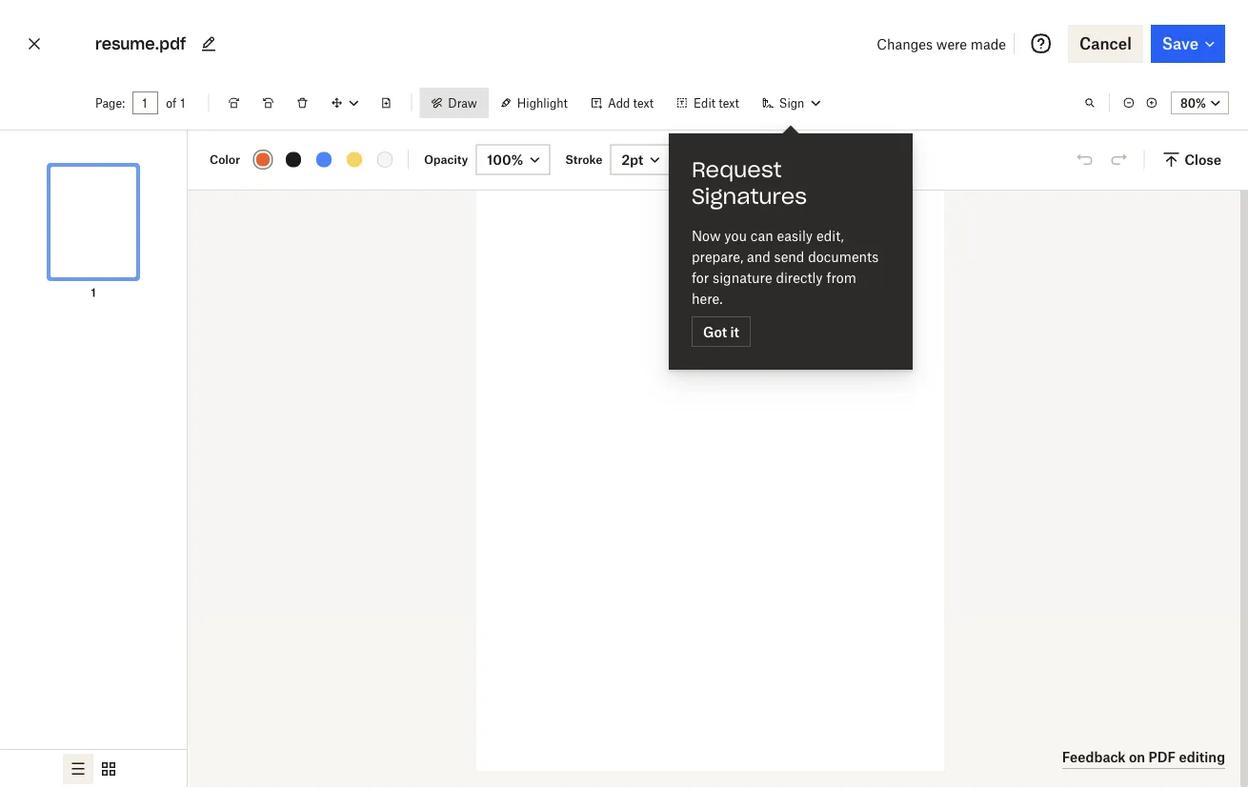 Task type: describe. For each thing, give the bounding box(es) containing it.
2pt
[[622, 152, 644, 168]]

directly
[[776, 269, 823, 285]]

1 vertical spatial 1
[[91, 285, 96, 300]]

of
[[166, 96, 177, 110]]

documents
[[808, 248, 879, 264]]

request
[[692, 156, 782, 183]]

100% button
[[476, 144, 550, 175]]

of 1
[[166, 96, 185, 110]]

edit text
[[694, 96, 739, 110]]

add text
[[608, 96, 654, 110]]

close
[[1185, 152, 1222, 168]]

draw
[[448, 96, 477, 110]]

prepare,
[[692, 248, 744, 264]]

send
[[774, 248, 805, 264]]

on
[[1129, 749, 1146, 765]]

color
[[210, 153, 240, 167]]

save button
[[1151, 25, 1226, 63]]

now
[[692, 227, 721, 244]]

got it button
[[692, 316, 751, 347]]

now you can easily edit, prepare, and send documents for signature directly from here.
[[692, 227, 879, 306]]

80% button
[[1171, 92, 1230, 114]]

editing
[[1180, 749, 1226, 765]]

resume.pdf
[[95, 34, 186, 53]]

cancel button
[[1069, 25, 1144, 63]]

got it
[[703, 324, 740, 340]]

add text button
[[579, 88, 665, 118]]

feedback on pdf editing button
[[1063, 746, 1226, 769]]

signatures
[[692, 183, 807, 210]]

save
[[1163, 34, 1199, 53]]

draw button
[[420, 88, 489, 118]]

were
[[937, 36, 967, 52]]

text for edit text
[[719, 96, 739, 110]]

opacity
[[424, 153, 468, 167]]

and
[[747, 248, 771, 264]]

sign
[[779, 96, 805, 110]]



Task type: locate. For each thing, give the bounding box(es) containing it.
request signatures
[[692, 156, 807, 210]]

can
[[751, 227, 774, 244]]

option group
[[0, 749, 187, 788]]

text for add text
[[633, 96, 654, 110]]

from
[[827, 269, 857, 285]]

stroke
[[566, 153, 603, 167]]

feedback
[[1063, 749, 1126, 765]]

for
[[692, 269, 709, 285]]

1
[[180, 96, 185, 110], [91, 285, 96, 300]]

2pt button
[[610, 144, 670, 175]]

here.
[[692, 290, 723, 306]]

page 1. selected thumbnail preview. rotated 180 degrees element
[[32, 146, 154, 302]]

got
[[703, 324, 727, 340]]

text inside edit text button
[[719, 96, 739, 110]]

text
[[633, 96, 654, 110], [719, 96, 739, 110]]

made
[[971, 36, 1007, 52]]

eraser image
[[700, 148, 723, 171]]

None number field
[[142, 95, 149, 111]]

0 horizontal spatial text
[[633, 96, 654, 110]]

edit text button
[[665, 88, 751, 118]]

0 horizontal spatial 1
[[91, 285, 96, 300]]

Button to change sidebar grid view to list view radio
[[63, 754, 93, 784]]

text inside add text button
[[633, 96, 654, 110]]

1 text from the left
[[633, 96, 654, 110]]

you
[[725, 227, 747, 244]]

1 horizontal spatial 1
[[180, 96, 185, 110]]

changes were made
[[877, 36, 1007, 52]]

it
[[731, 324, 740, 340]]

changes
[[877, 36, 933, 52]]

feedback on pdf editing
[[1063, 749, 1226, 765]]

add
[[608, 96, 630, 110]]

edit,
[[817, 227, 844, 244]]

signature
[[713, 269, 773, 285]]

pdf
[[1149, 749, 1176, 765]]

100%
[[487, 152, 524, 168]]

close button
[[1153, 144, 1233, 175]]

cancel
[[1080, 34, 1132, 53]]

easily
[[777, 227, 813, 244]]

1 horizontal spatial text
[[719, 96, 739, 110]]

highlight
[[517, 96, 568, 110]]

page:
[[95, 96, 125, 110]]

Button to change sidebar list view to grid view radio
[[93, 754, 124, 784]]

cancel image
[[23, 29, 46, 59]]

text right edit
[[719, 96, 739, 110]]

2 text from the left
[[719, 96, 739, 110]]

text right add
[[633, 96, 654, 110]]

80%
[[1181, 96, 1207, 110]]

edit
[[694, 96, 716, 110]]

0 vertical spatial 1
[[180, 96, 185, 110]]

highlight button
[[489, 88, 579, 118]]

sign button
[[751, 88, 831, 118]]



Task type: vqa. For each thing, say whether or not it's contained in the screenshot.
Got it BUTTON
yes



